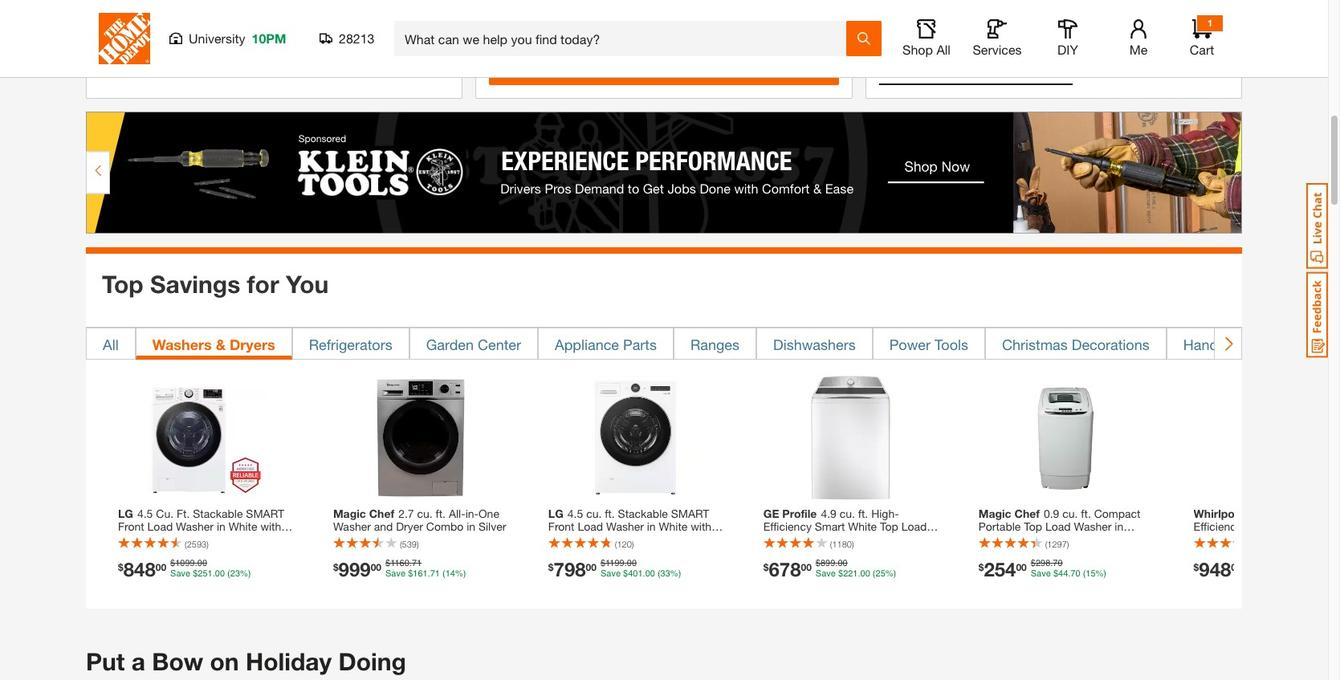 Task type: locate. For each thing, give the bounding box(es) containing it.
washer inside "0.9 cu. ft. compact portable top load washer in white"
[[1074, 520, 1112, 534]]

23
[[230, 569, 240, 579]]

cu. for 678
[[840, 507, 855, 521]]

5 save from the left
[[1031, 569, 1051, 579]]

white up 1180
[[848, 520, 877, 534]]

save inside $ 999 00 $ 1160 . 71 save $ 161 . 71 ( 14 %)
[[386, 569, 406, 579]]

00 left 1160
[[371, 561, 382, 573]]

efficiency
[[764, 520, 812, 534]]

2 magic from the left
[[979, 507, 1012, 521]]

%) right 251
[[240, 569, 251, 579]]

4 %) from the left
[[886, 569, 897, 579]]

0 horizontal spatial magic chef
[[333, 507, 394, 521]]

in inside "0.9 cu. ft. compact portable top load washer in white"
[[1115, 520, 1124, 534]]

cu.
[[417, 507, 433, 521], [586, 507, 602, 521], [840, 507, 855, 521], [1063, 507, 1078, 521]]

stackable inside 4.5 cu. ft. stackable smart front load washer in white with steam and turbowash360 technology
[[193, 507, 243, 521]]

front inside 4.5 cu. ft. stackable smart front load washer in white with turbowash 360 and allergiene steam cleaning
[[548, 520, 575, 534]]

2 in from the left
[[467, 520, 476, 534]]

washer for 254
[[1074, 520, 1112, 534]]

all inside "button"
[[937, 42, 951, 57]]

0.9 cu. ft. compact portable top load washer in white image
[[1004, 376, 1128, 500]]

4 ) from the left
[[852, 539, 854, 550]]

%) right "44"
[[1096, 569, 1107, 579]]

0 horizontal spatial tools
[[935, 335, 969, 353]]

2 magic chef from the left
[[979, 507, 1040, 521]]

cu. right 2.7
[[417, 507, 433, 521]]

1 cu. from the left
[[417, 507, 433, 521]]

load inside 4.9 cu. ft. high- efficiency smart white top load washer with microban technology, energy star
[[902, 520, 927, 534]]

dishwashers
[[774, 335, 856, 353]]

0 horizontal spatial 4.5
[[137, 507, 153, 521]]

1 chef from the left
[[369, 507, 394, 521]]

white for 848
[[229, 520, 257, 534]]

magic chef left 0.9
[[979, 507, 1040, 521]]

. left the "25"
[[858, 569, 861, 579]]

smart up turbowash360
[[246, 507, 284, 521]]

with inside 4.9 cu. ft. high- efficiency smart white top load washer with microban technology, energy star
[[804, 533, 825, 546]]

1 horizontal spatial and
[[374, 520, 393, 534]]

chef for 254
[[1015, 507, 1040, 521]]

stackable inside 4.5 cu. ft. stackable smart front load washer in white with turbowash 360 and allergiene steam cleaning
[[618, 507, 668, 521]]

save down cleaning
[[601, 569, 621, 579]]

3 load from the left
[[902, 520, 927, 534]]

1 tools from the left
[[935, 335, 969, 353]]

00 right 251
[[215, 569, 225, 579]]

4.5 up turbowash
[[568, 507, 583, 521]]

00 left 298
[[1016, 561, 1027, 573]]

smart
[[246, 507, 284, 521], [671, 507, 710, 521]]

2 horizontal spatial top
[[1024, 520, 1043, 534]]

stackable for 798
[[618, 507, 668, 521]]

2 tools from the left
[[1223, 335, 1256, 353]]

1 %) from the left
[[240, 569, 251, 579]]

848
[[123, 558, 156, 581]]

0 horizontal spatial stackable
[[193, 507, 243, 521]]

white
[[229, 520, 257, 534], [659, 520, 688, 534], [848, 520, 877, 534], [979, 533, 1008, 546]]

3 save from the left
[[601, 569, 621, 579]]

ft. left compact
[[1081, 507, 1091, 521]]

2 smart from the left
[[671, 507, 710, 521]]

chef left 2.7
[[369, 507, 394, 521]]

christmas decorations
[[1002, 335, 1150, 353]]

0 horizontal spatial with
[[261, 520, 281, 534]]

garden center button
[[409, 327, 538, 360]]

steam up 848
[[118, 533, 151, 546]]

71
[[412, 558, 422, 569], [430, 569, 440, 579]]

save left "44"
[[1031, 569, 1051, 579]]

front up technology
[[118, 520, 144, 534]]

top right microban
[[880, 520, 899, 534]]

ft. inside 4.9 cu. ft. high- efficiency smart white top load washer with microban technology, energy star
[[858, 507, 868, 521]]

top up all button
[[102, 270, 144, 299]]

tools inside hand tools button
[[1223, 335, 1256, 353]]

ft. up 360
[[605, 507, 615, 521]]

washer up ( 120 )
[[606, 520, 644, 534]]

71 right 161 at the left of the page
[[430, 569, 440, 579]]

dryer
[[396, 520, 423, 534]]

1 smart from the left
[[246, 507, 284, 521]]

) for 798
[[632, 539, 634, 550]]

white inside 4.5 cu. ft. stackable smart front load washer in white with turbowash 360 and allergiene steam cleaning
[[659, 520, 688, 534]]

and left 2.7
[[374, 520, 393, 534]]

2 stackable from the left
[[618, 507, 668, 521]]

front up 798
[[548, 520, 575, 534]]

251
[[198, 569, 213, 579]]

stackable up turbowash360
[[193, 507, 243, 521]]

view
[[882, 59, 910, 74]]

4.5 inside 4.5 cu. ft. stackable smart front load washer in white with steam and turbowash360 technology
[[137, 507, 153, 521]]

1 horizontal spatial all
[[937, 42, 951, 57]]

4 ft. from the left
[[1081, 507, 1091, 521]]

00 down technology
[[156, 561, 166, 573]]

%) for 254
[[1096, 569, 1107, 579]]

1 horizontal spatial tools
[[1223, 335, 1256, 353]]

save for 848
[[170, 569, 190, 579]]

load left 360
[[578, 520, 603, 534]]

cu. inside 4.5 cu. ft. stackable smart front load washer in white with turbowash 360 and allergiene steam cleaning
[[586, 507, 602, 521]]

%) inside $ 999 00 $ 1160 . 71 save $ 161 . 71 ( 14 %)
[[455, 569, 466, 579]]

$ 254 00 $ 298 . 70 save $ 44 . 70 ( 15 %)
[[979, 558, 1107, 581]]

white inside "0.9 cu. ft. compact portable top load washer in white"
[[979, 533, 1008, 546]]

all up upcoming
[[937, 42, 951, 57]]

2 save from the left
[[386, 569, 406, 579]]

3 in from the left
[[647, 520, 656, 534]]

. left 23
[[213, 569, 215, 579]]

smart inside 4.5 cu. ft. stackable smart front load washer in white with steam and turbowash360 technology
[[246, 507, 284, 521]]

save for 798
[[601, 569, 621, 579]]

1 horizontal spatial top
[[880, 520, 899, 534]]

0 horizontal spatial magic
[[333, 507, 366, 521]]

0.9
[[1044, 507, 1060, 521]]

ft.
[[436, 507, 446, 521], [605, 507, 615, 521], [858, 507, 868, 521], [1081, 507, 1091, 521]]

1 horizontal spatial chef
[[1015, 507, 1040, 521]]

ge
[[764, 507, 779, 521]]

chef left 0.9
[[1015, 507, 1040, 521]]

4.5 cu. ft. stackable smart front load washer in white with steam and turbowash360 technology image
[[143, 376, 268, 500]]

kids
[[976, 59, 1002, 74]]

%) inside $ 254 00 $ 298 . 70 save $ 44 . 70 ( 15 %)
[[1096, 569, 1107, 579]]

all button
[[86, 327, 135, 360]]

appliance parts
[[555, 335, 657, 353]]

white up '33'
[[659, 520, 688, 534]]

steam left cleaning
[[548, 546, 581, 559]]

1 horizontal spatial smart
[[671, 507, 710, 521]]

1 load from the left
[[147, 520, 173, 534]]

3 cu. from the left
[[840, 507, 855, 521]]

00 right 899
[[838, 558, 848, 569]]

the home depot logo image
[[99, 13, 150, 64]]

with
[[261, 520, 281, 534], [691, 520, 712, 534], [804, 533, 825, 546]]

0 horizontal spatial chef
[[369, 507, 394, 521]]

%) for 999
[[455, 569, 466, 579]]

00
[[197, 558, 207, 569], [627, 558, 637, 569], [838, 558, 848, 569], [156, 561, 166, 573], [371, 561, 382, 573], [586, 561, 597, 573], [801, 561, 812, 573], [1016, 561, 1027, 573], [1232, 561, 1242, 573], [215, 569, 225, 579], [645, 569, 655, 579], [861, 569, 871, 579]]

load up ( 1297 ) on the bottom of page
[[1046, 520, 1071, 534]]

tools inside power tools button
[[935, 335, 969, 353]]

cu. up turbowash
[[586, 507, 602, 521]]

washer
[[176, 520, 214, 534], [333, 520, 371, 534], [606, 520, 644, 534], [1074, 520, 1112, 534], [764, 533, 801, 546]]

4 load from the left
[[1046, 520, 1071, 534]]

cu. inside "0.9 cu. ft. compact portable top load washer in white"
[[1063, 507, 1078, 521]]

4 save from the left
[[816, 569, 836, 579]]

cu. right 4.9
[[840, 507, 855, 521]]

and inside 4.5 cu. ft. stackable smart front load washer in white with steam and turbowash360 technology
[[154, 533, 173, 546]]

steam inside 4.5 cu. ft. stackable smart front load washer in white with turbowash 360 and allergiene steam cleaning
[[548, 546, 581, 559]]

1 horizontal spatial front
[[548, 520, 575, 534]]

1 horizontal spatial magic
[[979, 507, 1012, 521]]

load inside "0.9 cu. ft. compact portable top load washer in white"
[[1046, 520, 1071, 534]]

( 120 )
[[615, 539, 634, 550]]

in for 254
[[1115, 520, 1124, 534]]

ft. left high-
[[858, 507, 868, 521]]

2 cu. from the left
[[586, 507, 602, 521]]

technology,
[[879, 533, 938, 546]]

stackable up ( 120 )
[[618, 507, 668, 521]]

4 cu. from the left
[[1063, 507, 1078, 521]]

0 horizontal spatial smart
[[246, 507, 284, 521]]

and inside 4.5 cu. ft. stackable smart front load washer in white with turbowash 360 and allergiene steam cleaning
[[630, 533, 649, 546]]

4.5
[[137, 507, 153, 521], [568, 507, 583, 521]]

load left ft.
[[147, 520, 173, 534]]

2 %) from the left
[[455, 569, 466, 579]]

1 vertical spatial all
[[103, 335, 119, 353]]

save for 678
[[816, 569, 836, 579]]

magic chef
[[333, 507, 394, 521], [979, 507, 1040, 521]]

university
[[189, 31, 245, 46]]

1 ft. from the left
[[436, 507, 446, 521]]

live chat image
[[1307, 183, 1329, 269]]

with for 678
[[804, 533, 825, 546]]

ft. inside 4.5 cu. ft. stackable smart front load washer in white with turbowash 360 and allergiene steam cleaning
[[605, 507, 615, 521]]

save down star
[[816, 569, 836, 579]]

1 magic chef from the left
[[333, 507, 394, 521]]

2 chef from the left
[[1015, 507, 1040, 521]]

save inside "$ 678 00 $ 899 . 00 save $ 221 . 00 ( 25 %)"
[[816, 569, 836, 579]]

white up 23
[[229, 520, 257, 534]]

and inside 2.7 cu. ft. all-in-one washer and dryer combo in silver
[[374, 520, 393, 534]]

washer inside 2.7 cu. ft. all-in-one washer and dryer combo in silver
[[333, 520, 371, 534]]

1 ) from the left
[[207, 539, 209, 550]]

70 right 298
[[1053, 558, 1063, 569]]

washers & dryers
[[152, 335, 275, 353]]

$ 798 00 $ 1199 . 00 save $ 401 . 00 ( 33 %)
[[548, 558, 681, 581]]

with right turbowash360
[[261, 520, 281, 534]]

. left "44"
[[1051, 558, 1053, 569]]

save inside $ 254 00 $ 298 . 70 save $ 44 . 70 ( 15 %)
[[1031, 569, 1051, 579]]

5 %) from the left
[[1096, 569, 1107, 579]]

5 ) from the left
[[1067, 539, 1069, 550]]

1 stackable from the left
[[193, 507, 243, 521]]

load inside 4.5 cu. ft. stackable smart front load washer in white with turbowash 360 and allergiene steam cleaning
[[578, 520, 603, 534]]

save left 161 at the left of the page
[[386, 569, 406, 579]]

( 1297 )
[[1046, 539, 1069, 550]]

load right high-
[[902, 520, 927, 534]]

in-
[[466, 507, 479, 521]]

1 4.5 from the left
[[137, 507, 153, 521]]

4.5 inside 4.5 cu. ft. stackable smart front load washer in white with turbowash 360 and allergiene steam cleaning
[[568, 507, 583, 521]]

33
[[661, 569, 671, 579]]

$ 678 00 $ 899 . 00 save $ 221 . 00 ( 25 %)
[[764, 558, 897, 581]]

%) down allergiene at bottom
[[671, 569, 681, 579]]

1 save from the left
[[170, 569, 190, 579]]

70 right "44"
[[1071, 569, 1081, 579]]

washer for 848
[[176, 520, 214, 534]]

1 front from the left
[[118, 520, 144, 534]]

smart up allergiene at bottom
[[671, 507, 710, 521]]

in inside 4.5 cu. ft. stackable smart front load washer in white with turbowash 360 and allergiene steam cleaning
[[647, 520, 656, 534]]

hand tools
[[1184, 335, 1256, 353]]

0 horizontal spatial front
[[118, 520, 144, 534]]

cu.
[[156, 507, 174, 521]]

next arrow image
[[1222, 336, 1235, 351]]

1 lg from the left
[[118, 507, 133, 521]]

save inside $ 798 00 $ 1199 . 00 save $ 401 . 00 ( 33 %)
[[601, 569, 621, 579]]

load inside 4.5 cu. ft. stackable smart front load washer in white with steam and turbowash360 technology
[[147, 520, 173, 534]]

2 load from the left
[[578, 520, 603, 534]]

cu. inside 4.9 cu. ft. high- efficiency smart white top load washer with microban technology, energy star
[[840, 507, 855, 521]]

1 horizontal spatial magic chef
[[979, 507, 1040, 521]]

(
[[185, 539, 187, 550], [400, 539, 402, 550], [615, 539, 617, 550], [830, 539, 832, 550], [1046, 539, 1048, 550], [227, 569, 230, 579], [443, 569, 446, 579], [658, 569, 661, 579], [873, 569, 876, 579], [1083, 569, 1086, 579]]

4.5 left cu.
[[137, 507, 153, 521]]

( 1180 )
[[830, 539, 854, 550]]

%) right 161 at the left of the page
[[455, 569, 466, 579]]

ft. inside 2.7 cu. ft. all-in-one washer and dryer combo in silver
[[436, 507, 446, 521]]

load for 848
[[147, 520, 173, 534]]

with left the ge
[[691, 520, 712, 534]]

cu. right 0.9
[[1063, 507, 1078, 521]]

white for 254
[[979, 533, 1008, 546]]

%)
[[240, 569, 251, 579], [455, 569, 466, 579], [671, 569, 681, 579], [886, 569, 897, 579], [1096, 569, 1107, 579]]

( inside "$ 678 00 $ 899 . 00 save $ 221 . 00 ( 25 %)"
[[873, 569, 876, 579]]

15
[[1086, 569, 1096, 579]]

2 ft. from the left
[[605, 507, 615, 521]]

( inside $ 798 00 $ 1199 . 00 save $ 401 . 00 ( 33 %)
[[658, 569, 661, 579]]

1 horizontal spatial lg
[[548, 507, 564, 521]]

me button
[[1113, 19, 1165, 58]]

front
[[118, 520, 144, 534], [548, 520, 575, 534]]

71 right 1160
[[412, 558, 422, 569]]

refrigerators
[[309, 335, 392, 353]]

2 horizontal spatial with
[[804, 533, 825, 546]]

with inside 4.5 cu. ft. stackable smart front load washer in white with turbowash 360 and allergiene steam cleaning
[[691, 520, 712, 534]]

3 %) from the left
[[671, 569, 681, 579]]

4.5 cu. ft. stackable smart front load washer in white with turbowash 360 and allergiene steam cleaning image
[[574, 376, 698, 500]]

1 horizontal spatial stackable
[[618, 507, 668, 521]]

parts
[[623, 335, 657, 353]]

00 down whirlpool link
[[1232, 561, 1242, 573]]

cart 1
[[1190, 17, 1215, 57]]

2 lg from the left
[[548, 507, 564, 521]]

%) inside $ 848 00 $ 1099 . 00 save $ 251 . 00 ( 23 %)
[[240, 569, 251, 579]]

portable
[[979, 520, 1021, 534]]

tools right power
[[935, 335, 969, 353]]

1 magic from the left
[[333, 507, 366, 521]]

1 horizontal spatial with
[[691, 520, 712, 534]]

%) down technology,
[[886, 569, 897, 579]]

0 horizontal spatial 70
[[1053, 558, 1063, 569]]

lg up turbowash
[[548, 507, 564, 521]]

2 front from the left
[[548, 520, 575, 534]]

$ 848 00 $ 1099 . 00 save $ 251 . 00 ( 23 %)
[[118, 558, 251, 581]]

0 horizontal spatial all
[[103, 335, 119, 353]]

221
[[843, 569, 858, 579]]

401
[[628, 569, 643, 579]]

and down cu.
[[154, 533, 173, 546]]

front inside 4.5 cu. ft. stackable smart front load washer in white with steam and turbowash360 technology
[[118, 520, 144, 534]]

120
[[617, 539, 632, 550]]

0 horizontal spatial lg
[[118, 507, 133, 521]]

save inside $ 848 00 $ 1099 . 00 save $ 251 . 00 ( 23 %)
[[170, 569, 190, 579]]

%) inside "$ 678 00 $ 899 . 00 save $ 221 . 00 ( 25 %)"
[[886, 569, 897, 579]]

$ 948 00
[[1194, 558, 1242, 581]]

white inside 4.5 cu. ft. stackable smart front load washer in white with steam and turbowash360 technology
[[229, 520, 257, 534]]

0 horizontal spatial and
[[154, 533, 173, 546]]

chef for 999
[[369, 507, 394, 521]]

4 in from the left
[[1115, 520, 1124, 534]]

washer right 0.9
[[1074, 520, 1112, 534]]

2 4.5 from the left
[[568, 507, 583, 521]]

diy button
[[1043, 19, 1094, 58]]

top left 0.9
[[1024, 520, 1043, 534]]

%) inside $ 798 00 $ 1199 . 00 save $ 401 . 00 ( 33 %)
[[671, 569, 681, 579]]

cu. inside 2.7 cu. ft. all-in-one washer and dryer combo in silver
[[417, 507, 433, 521]]

magic
[[333, 507, 366, 521], [979, 507, 1012, 521]]

3 ) from the left
[[632, 539, 634, 550]]

2 ) from the left
[[417, 539, 419, 550]]

lg for 798
[[548, 507, 564, 521]]

steam inside 4.5 cu. ft. stackable smart front load washer in white with steam and turbowash360 technology
[[118, 533, 151, 546]]

and right 360
[[630, 533, 649, 546]]

power tools button
[[873, 327, 986, 360]]

with inside 4.5 cu. ft. stackable smart front load washer in white with steam and turbowash360 technology
[[261, 520, 281, 534]]

00 right 401
[[645, 569, 655, 579]]

0 vertical spatial all
[[937, 42, 951, 57]]

0 horizontal spatial steam
[[118, 533, 151, 546]]

magic up the 999
[[333, 507, 366, 521]]

with up 899
[[804, 533, 825, 546]]

2 horizontal spatial and
[[630, 533, 649, 546]]

) for 848
[[207, 539, 209, 550]]

christmas decorations button
[[986, 327, 1167, 360]]

diy
[[1058, 42, 1079, 57]]

254
[[984, 558, 1016, 581]]

smart inside 4.5 cu. ft. stackable smart front load washer in white with turbowash 360 and allergiene steam cleaning
[[671, 507, 710, 521]]

lg left cu.
[[118, 507, 133, 521]]

28213 button
[[320, 31, 375, 47]]

tools
[[935, 335, 969, 353], [1223, 335, 1256, 353]]

appliance
[[555, 335, 619, 353]]

white up 254
[[979, 533, 1008, 546]]

1180
[[832, 539, 852, 550]]

steam
[[118, 533, 151, 546], [548, 546, 581, 559]]

washer up 2593
[[176, 520, 214, 534]]

1 horizontal spatial steam
[[548, 546, 581, 559]]

1 horizontal spatial 4.5
[[568, 507, 583, 521]]

3 ft. from the left
[[858, 507, 868, 521]]

magic up 254
[[979, 507, 1012, 521]]

ft. left the "all-"
[[436, 507, 446, 521]]

put a bow on holiday doing
[[86, 647, 406, 676]]

( inside $ 999 00 $ 1160 . 71 save $ 161 . 71 ( 14 %)
[[443, 569, 446, 579]]

( 539 )
[[400, 539, 419, 550]]

ranges
[[691, 335, 740, 353]]

298
[[1036, 558, 1051, 569]]

all left the washers
[[103, 335, 119, 353]]

save left 251
[[170, 569, 190, 579]]

washer inside 4.5 cu. ft. stackable smart front load washer in white with steam and turbowash360 technology
[[176, 520, 214, 534]]

washers
[[152, 335, 212, 353]]

$ 999 00 $ 1160 . 71 save $ 161 . 71 ( 14 %)
[[333, 558, 466, 581]]

in inside 4.5 cu. ft. stackable smart front load washer in white with steam and turbowash360 technology
[[217, 520, 226, 534]]

tools right hand
[[1223, 335, 1256, 353]]

washer down ge profile
[[764, 533, 801, 546]]

stackable for 848
[[193, 507, 243, 521]]

washer inside 4.5 cu. ft. stackable smart front load washer in white with turbowash 360 and allergiene steam cleaning
[[606, 520, 644, 534]]

combo
[[426, 520, 464, 534]]

white inside 4.9 cu. ft. high- efficiency smart white top load washer with microban technology, energy star
[[848, 520, 877, 534]]

washer up the 999
[[333, 520, 371, 534]]

magic chef left 2.7
[[333, 507, 394, 521]]

ft. for 999
[[436, 507, 446, 521]]

center
[[478, 335, 521, 353]]

all
[[937, 42, 951, 57], [103, 335, 119, 353]]

1 in from the left
[[217, 520, 226, 534]]

. left 15
[[1069, 569, 1071, 579]]

ft. inside "0.9 cu. ft. compact portable top load washer in white"
[[1081, 507, 1091, 521]]



Task type: describe. For each thing, give the bounding box(es) containing it.
in for 848
[[217, 520, 226, 534]]

front for 798
[[548, 520, 575, 534]]

savings
[[150, 270, 240, 299]]

4.9 cu. ft. high-efficiency smart white top load washer with microban technology, energy star image
[[789, 376, 913, 500]]

. left 161 at the left of the page
[[409, 558, 412, 569]]

services button
[[972, 19, 1023, 58]]

hand
[[1184, 335, 1219, 353]]

cu. for 254
[[1063, 507, 1078, 521]]

4.5 for 798
[[568, 507, 583, 521]]

me
[[1130, 42, 1148, 57]]

2593
[[187, 539, 207, 550]]

&
[[216, 335, 226, 353]]

948
[[1199, 558, 1232, 581]]

%) for 678
[[886, 569, 897, 579]]

power tools
[[890, 335, 969, 353]]

magic chef for 254
[[979, 507, 1040, 521]]

4.9 cu. ft. high- efficiency smart white top load washer with microban technology, energy star
[[764, 507, 938, 559]]

( inside $ 848 00 $ 1099 . 00 save $ 251 . 00 ( 23 %)
[[227, 569, 230, 579]]

0.9 cu. ft. compact portable top load washer in white
[[979, 507, 1141, 546]]

in inside 2.7 cu. ft. all-in-one washer and dryer combo in silver
[[467, 520, 476, 534]]

00 right 221
[[861, 569, 871, 579]]

magic for 254
[[979, 507, 1012, 521]]

cleaning
[[584, 546, 628, 559]]

load for 254
[[1046, 520, 1071, 534]]

save for 254
[[1031, 569, 1051, 579]]

( 2593 )
[[185, 539, 209, 550]]

you
[[286, 270, 329, 299]]

$ inside $ 948 00
[[1194, 561, 1199, 573]]

all inside button
[[103, 335, 119, 353]]

2.7 cu. ft. all-in-one washer and dryer combo in silver
[[333, 507, 506, 534]]

14
[[446, 569, 455, 579]]

silver
[[479, 520, 506, 534]]

539
[[402, 539, 417, 550]]

doing
[[338, 647, 406, 676]]

ft.
[[177, 507, 190, 521]]

load for 798
[[578, 520, 603, 534]]

view upcoming kids workshops link
[[879, 50, 1073, 85]]

tools for power tools
[[935, 335, 969, 353]]

in for 798
[[647, 520, 656, 534]]

. left 401
[[625, 558, 627, 569]]

0 horizontal spatial top
[[102, 270, 144, 299]]

high-
[[872, 507, 899, 521]]

cu. for 798
[[586, 507, 602, 521]]

) for 678
[[852, 539, 854, 550]]

with for 848
[[261, 520, 281, 534]]

shop
[[903, 42, 933, 57]]

ft. for 678
[[858, 507, 868, 521]]

10pm
[[252, 31, 286, 46]]

28213
[[339, 31, 375, 46]]

top savings for you
[[102, 270, 329, 299]]

with for 798
[[691, 520, 712, 534]]

1
[[1208, 17, 1213, 29]]

washer for 798
[[606, 520, 644, 534]]

christmas
[[1002, 335, 1068, 353]]

) for 999
[[417, 539, 419, 550]]

compact
[[1094, 507, 1141, 521]]

microban
[[828, 533, 876, 546]]

washer inside 4.9 cu. ft. high- efficiency smart white top load washer with microban technology, energy star
[[764, 533, 801, 546]]

white for 798
[[659, 520, 688, 534]]

turbowash360
[[176, 533, 251, 546]]

magic for 999
[[333, 507, 366, 521]]

. left 221
[[836, 558, 838, 569]]

%) for 798
[[671, 569, 681, 579]]

1160
[[390, 558, 409, 569]]

for
[[247, 270, 279, 299]]

services
[[973, 42, 1022, 57]]

4.9
[[821, 507, 837, 521]]

whirlpool link
[[1194, 507, 1341, 559]]

university 10pm
[[189, 31, 286, 46]]

00 right 1199
[[627, 558, 637, 569]]

161
[[413, 569, 428, 579]]

What can we help you find today? search field
[[405, 22, 846, 55]]

360
[[608, 533, 627, 546]]

upcoming
[[913, 59, 973, 74]]

00 right 1099
[[197, 558, 207, 569]]

top inside 4.9 cu. ft. high- efficiency smart white top load washer with microban technology, energy star
[[880, 520, 899, 534]]

25
[[876, 569, 886, 579]]

tools for hand tools
[[1223, 335, 1256, 353]]

) for 254
[[1067, 539, 1069, 550]]

dishwashers button
[[757, 327, 873, 360]]

lg for 848
[[118, 507, 133, 521]]

. left 251
[[195, 558, 197, 569]]

1199
[[606, 558, 625, 569]]

magic chef for 999
[[333, 507, 394, 521]]

one
[[479, 507, 500, 521]]

%) for 848
[[240, 569, 251, 579]]

bow
[[152, 647, 203, 676]]

shop all
[[903, 42, 951, 57]]

00 inside $ 254 00 $ 298 . 70 save $ 44 . 70 ( 15 %)
[[1016, 561, 1027, 573]]

. left '33'
[[643, 569, 645, 579]]

798
[[554, 558, 586, 581]]

4.5 cu. ft. stackable smart front load washer in white with turbowash 360 and allergiene steam cleaning
[[548, 507, 712, 559]]

front for 848
[[118, 520, 144, 534]]

smart
[[815, 520, 845, 534]]

feedback link image
[[1307, 271, 1329, 358]]

star
[[812, 546, 840, 559]]

00 left 899
[[801, 561, 812, 573]]

00 inside $ 948 00
[[1232, 561, 1242, 573]]

1099
[[175, 558, 195, 569]]

garden center
[[426, 335, 521, 353]]

2.7 cu. ft. all-in-one washer and dryer combo in silver image
[[359, 376, 483, 500]]

whirlpool
[[1194, 507, 1245, 521]]

1 horizontal spatial 71
[[430, 569, 440, 579]]

1 horizontal spatial 70
[[1071, 569, 1081, 579]]

ft. for 798
[[605, 507, 615, 521]]

00 down cleaning
[[586, 561, 597, 573]]

save for 999
[[386, 569, 406, 579]]

technology
[[118, 546, 175, 559]]

decorations
[[1072, 335, 1150, 353]]

( inside $ 254 00 $ 298 . 70 save $ 44 . 70 ( 15 %)
[[1083, 569, 1086, 579]]

cu. for 999
[[417, 507, 433, 521]]

ge profile
[[764, 507, 817, 521]]

hand tools button
[[1167, 327, 1273, 360]]

1297
[[1048, 539, 1067, 550]]

energy
[[764, 546, 809, 559]]

ft. for 254
[[1081, 507, 1091, 521]]

workshops
[[1005, 59, 1070, 74]]

2.7
[[398, 507, 414, 521]]

5.0 cu. ft. high efficiency white stackable front load washing machine with load & go xl dispenser image
[[1219, 376, 1341, 500]]

view upcoming kids workshops
[[882, 59, 1070, 74]]

profile
[[783, 507, 817, 521]]

shop all button
[[901, 19, 953, 58]]

00 inside $ 999 00 $ 1160 . 71 save $ 161 . 71 ( 14 %)
[[371, 561, 382, 573]]

999
[[339, 558, 371, 581]]

0 horizontal spatial 71
[[412, 558, 422, 569]]

refrigerators button
[[292, 327, 409, 360]]

garden
[[426, 335, 474, 353]]

smart for 798
[[671, 507, 710, 521]]

holiday
[[246, 647, 332, 676]]

all-
[[449, 507, 466, 521]]

smart for 848
[[246, 507, 284, 521]]

allergiene
[[652, 533, 701, 546]]

4.5 for 848
[[137, 507, 153, 521]]

dryers
[[230, 335, 275, 353]]

top inside "0.9 cu. ft. compact portable top load washer in white"
[[1024, 520, 1043, 534]]

. left 14
[[428, 569, 430, 579]]



Task type: vqa. For each thing, say whether or not it's contained in the screenshot.


